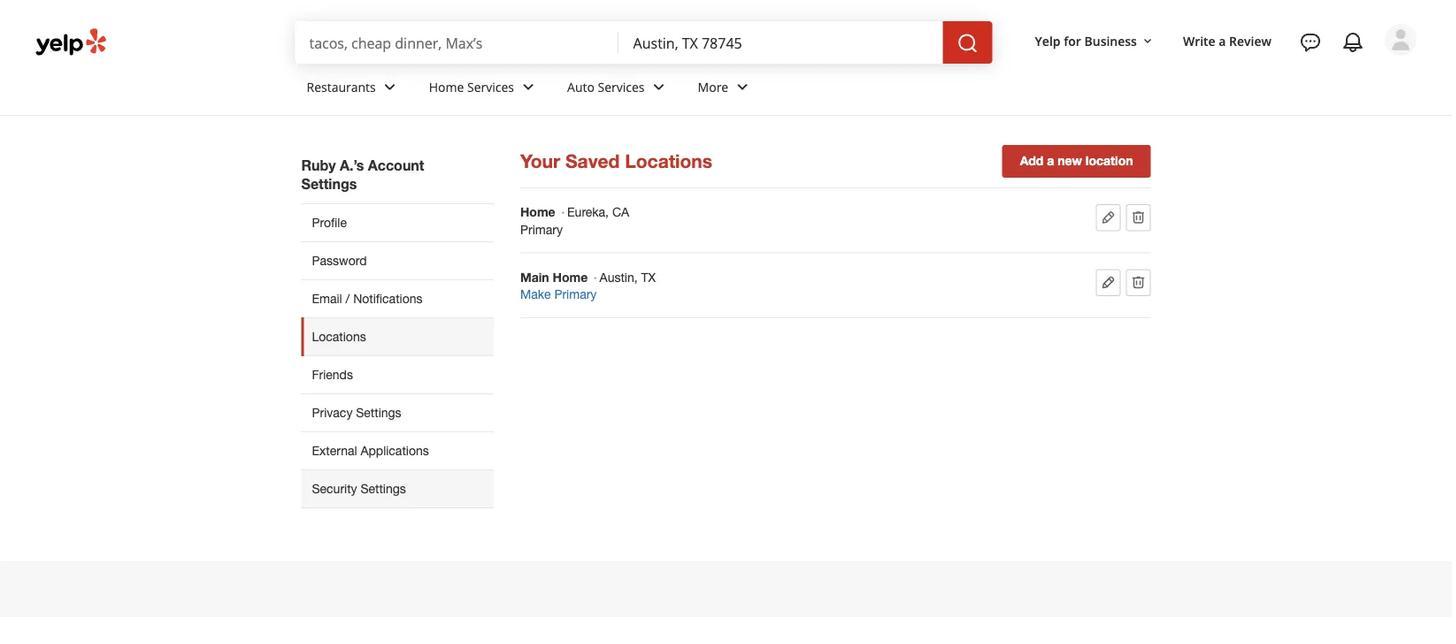 Task type: vqa. For each thing, say whether or not it's contained in the screenshot.
first services from the left
yes



Task type: locate. For each thing, give the bounding box(es) containing it.
settings down applications
[[361, 482, 406, 497]]

auto
[[567, 78, 595, 95]]

privacy
[[312, 406, 353, 420]]

notifications image
[[1343, 32, 1364, 53]]

eureka, ca primary
[[520, 205, 629, 237]]

locations link
[[301, 318, 494, 356]]

ca
[[612, 205, 629, 220]]

ruby a. image
[[1385, 24, 1417, 56]]

yelp
[[1035, 32, 1061, 49]]

settings
[[301, 175, 357, 192], [356, 406, 402, 420], [361, 482, 406, 497]]

services right "auto"
[[598, 78, 645, 95]]

locations
[[625, 150, 713, 172], [312, 330, 366, 344]]

24 chevron down v2 image inside restaurants link
[[379, 77, 401, 98]]

services for auto services
[[598, 78, 645, 95]]

a
[[1219, 32, 1226, 49], [1047, 154, 1054, 168]]

0 horizontal spatial locations
[[312, 330, 366, 344]]

a right the add
[[1047, 154, 1054, 168]]

email
[[312, 292, 342, 306]]

auto services link
[[553, 64, 684, 115]]

1 horizontal spatial services
[[598, 78, 645, 95]]

1 horizontal spatial 24 chevron down v2 image
[[518, 77, 539, 98]]

search image
[[957, 33, 979, 54]]

write a review link
[[1176, 25, 1279, 57]]

0 horizontal spatial services
[[467, 78, 514, 95]]

password link
[[301, 242, 494, 280]]

none field up more link
[[633, 33, 929, 52]]

24 chevron down v2 image for auto services
[[648, 77, 670, 98]]

home right main
[[553, 270, 588, 285]]

locations up friends
[[312, 330, 366, 344]]

1 horizontal spatial 24 chevron down v2 image
[[732, 77, 753, 98]]

settings up external applications
[[356, 406, 402, 420]]

security
[[312, 482, 357, 497]]

None field
[[309, 33, 605, 52], [633, 33, 929, 52]]

0 horizontal spatial 24 chevron down v2 image
[[379, 77, 401, 98]]

2 24 chevron down v2 image from the left
[[732, 77, 753, 98]]

1 horizontal spatial locations
[[625, 150, 713, 172]]

2 24 chevron down v2 image from the left
[[518, 77, 539, 98]]

locations up ca
[[625, 150, 713, 172]]

settings down ruby
[[301, 175, 357, 192]]

profile link
[[301, 204, 494, 242]]

24 chevron down v2 image
[[648, 77, 670, 98], [732, 77, 753, 98]]

0 horizontal spatial none field
[[309, 33, 605, 52]]

24 chevron down v2 image inside home services link
[[518, 77, 539, 98]]

more
[[698, 78, 729, 95]]

austin,
[[600, 270, 638, 285]]

24 chevron down v2 image right restaurants
[[379, 77, 401, 98]]

2 services from the left
[[598, 78, 645, 95]]

24 chevron down v2 image right more
[[732, 77, 753, 98]]

Near text field
[[633, 33, 929, 52]]

0 vertical spatial settings
[[301, 175, 357, 192]]

a inside 'link'
[[1219, 32, 1226, 49]]

1 horizontal spatial a
[[1219, 32, 1226, 49]]

home for home
[[520, 205, 556, 220]]

Find text field
[[309, 33, 605, 52]]

None submit
[[520, 287, 597, 303]]

0 horizontal spatial 24 chevron down v2 image
[[648, 77, 670, 98]]

None search field
[[295, 21, 996, 64]]

services inside home services link
[[467, 78, 514, 95]]

your saved locations
[[520, 150, 713, 172]]

services
[[467, 78, 514, 95], [598, 78, 645, 95]]

1 24 chevron down v2 image from the left
[[379, 77, 401, 98]]

2 vertical spatial settings
[[361, 482, 406, 497]]

security settings
[[312, 482, 406, 497]]

restaurants link
[[293, 64, 415, 115]]

1 services from the left
[[467, 78, 514, 95]]

services down find field
[[467, 78, 514, 95]]

settings for privacy
[[356, 406, 402, 420]]

24 chevron down v2 image right auto services
[[648, 77, 670, 98]]

home services
[[429, 78, 514, 95]]

1 horizontal spatial none field
[[633, 33, 929, 52]]

24 chevron down v2 image
[[379, 77, 401, 98], [518, 77, 539, 98]]

0 vertical spatial home
[[429, 78, 464, 95]]

messages image
[[1300, 32, 1321, 53]]

1 vertical spatial a
[[1047, 154, 1054, 168]]

0 vertical spatial a
[[1219, 32, 1226, 49]]

ruby a.'s account settings
[[301, 157, 424, 192]]

services for home services
[[467, 78, 514, 95]]

main
[[520, 270, 549, 285]]

24 chevron down v2 image inside more link
[[732, 77, 753, 98]]

24 chevron down v2 image left "auto"
[[518, 77, 539, 98]]

home
[[429, 78, 464, 95], [520, 205, 556, 220], [553, 270, 588, 285]]

services inside auto services link
[[598, 78, 645, 95]]

home up the primary
[[520, 205, 556, 220]]

2 vertical spatial home
[[553, 270, 588, 285]]

a.'s
[[340, 157, 364, 173]]

a right write
[[1219, 32, 1226, 49]]

none field up 'home services'
[[309, 33, 605, 52]]

1 vertical spatial locations
[[312, 330, 366, 344]]

user actions element
[[1021, 22, 1442, 131]]

add
[[1020, 154, 1044, 168]]

1 vertical spatial settings
[[356, 406, 402, 420]]

1 none field from the left
[[309, 33, 605, 52]]

home down find field
[[429, 78, 464, 95]]

applications
[[361, 444, 429, 458]]

home inside business categories "element"
[[429, 78, 464, 95]]

0 horizontal spatial a
[[1047, 154, 1054, 168]]

24 chevron down v2 image inside auto services link
[[648, 77, 670, 98]]

write a review
[[1183, 32, 1272, 49]]

1 vertical spatial home
[[520, 205, 556, 220]]

email / notifications link
[[301, 280, 494, 318]]

1 24 chevron down v2 image from the left
[[648, 77, 670, 98]]

2 none field from the left
[[633, 33, 929, 52]]



Task type: describe. For each thing, give the bounding box(es) containing it.
/
[[346, 292, 350, 306]]

for
[[1064, 32, 1082, 49]]

location
[[1086, 154, 1133, 168]]

more link
[[684, 64, 768, 115]]

a for write
[[1219, 32, 1226, 49]]

external
[[312, 444, 357, 458]]

saved
[[566, 150, 620, 172]]

yelp for business button
[[1028, 25, 1162, 57]]

a for add
[[1047, 154, 1054, 168]]

account
[[368, 157, 424, 173]]

business
[[1085, 32, 1137, 49]]

0 vertical spatial locations
[[625, 150, 713, 172]]

friends
[[312, 368, 353, 382]]

main home
[[520, 270, 588, 285]]

settings inside ruby a.'s account settings
[[301, 175, 357, 192]]

password
[[312, 254, 367, 268]]

external applications
[[312, 444, 429, 458]]

none field find
[[309, 33, 605, 52]]

24 chevron down v2 image for restaurants
[[379, 77, 401, 98]]

privacy settings
[[312, 406, 402, 420]]

review
[[1230, 32, 1272, 49]]

external applications link
[[301, 432, 494, 470]]

16 chevron down v2 image
[[1141, 34, 1155, 48]]

primary
[[520, 222, 563, 237]]

yelp for business
[[1035, 32, 1137, 49]]

ruby
[[301, 157, 336, 173]]

home for home services
[[429, 78, 464, 95]]

austin, tx
[[600, 270, 656, 285]]

add a new location
[[1020, 154, 1133, 168]]

home services link
[[415, 64, 553, 115]]

your
[[520, 150, 560, 172]]

business categories element
[[293, 64, 1417, 115]]

auto services
[[567, 78, 645, 95]]

privacy settings link
[[301, 394, 494, 432]]

24 chevron down v2 image for home services
[[518, 77, 539, 98]]

security settings link
[[301, 470, 494, 509]]

friends link
[[301, 356, 494, 394]]

restaurants
[[307, 78, 376, 95]]

24 chevron down v2 image for more
[[732, 77, 753, 98]]

tx
[[641, 270, 656, 285]]

settings for security
[[361, 482, 406, 497]]

write
[[1183, 32, 1216, 49]]

notifications
[[353, 292, 423, 306]]

profile
[[312, 216, 347, 230]]

new
[[1058, 154, 1082, 168]]

none field "near"
[[633, 33, 929, 52]]

add a new location link
[[1003, 145, 1151, 178]]

eureka,
[[567, 205, 609, 220]]

email / notifications
[[312, 292, 423, 306]]



